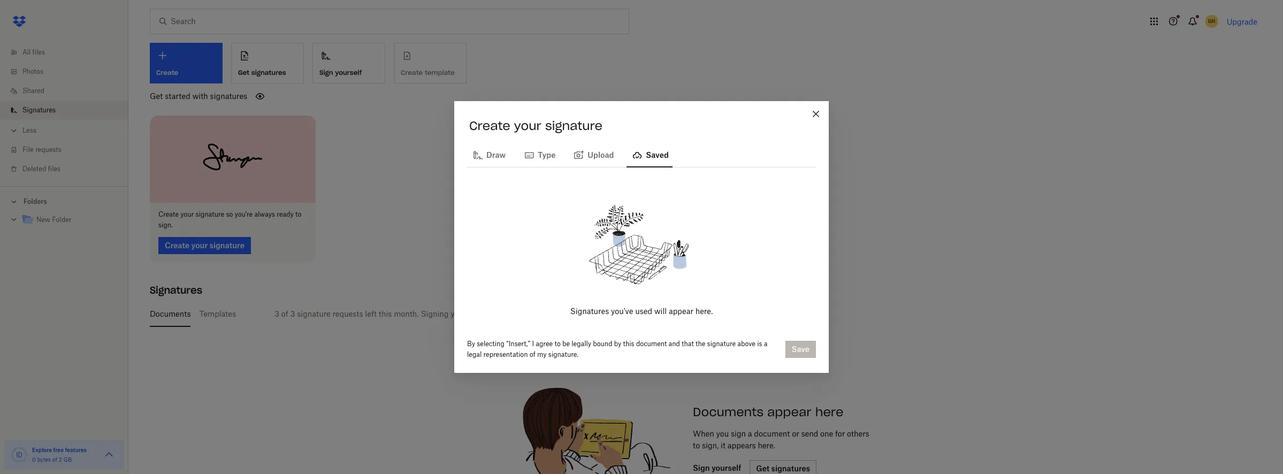Task type: locate. For each thing, give the bounding box(es) containing it.
0 horizontal spatial your
[[181, 210, 194, 218]]

0 vertical spatial here.
[[696, 307, 713, 316]]

document left and
[[637, 340, 667, 348]]

deleted files
[[22, 165, 61, 173]]

document down the documents appear here
[[755, 429, 791, 438]]

1 horizontal spatial document
[[755, 429, 791, 438]]

0
[[32, 457, 36, 463]]

1 vertical spatial here.
[[758, 441, 776, 450]]

1 vertical spatial your
[[181, 210, 194, 218]]

signature
[[546, 118, 603, 133], [196, 210, 224, 218], [297, 309, 331, 318], [708, 340, 736, 348]]

signatures
[[252, 68, 286, 76], [210, 92, 247, 101]]

0 horizontal spatial document
[[637, 340, 667, 348]]

1 vertical spatial a
[[748, 429, 753, 438]]

1 vertical spatial to
[[555, 340, 561, 348]]

documents for documents appear here
[[693, 405, 764, 420]]

1 horizontal spatial get
[[238, 68, 250, 76]]

0 vertical spatial create
[[470, 118, 511, 133]]

1 horizontal spatial a
[[765, 340, 768, 348]]

less
[[22, 126, 36, 134]]

1 vertical spatial requests
[[333, 309, 363, 318]]

signatures left you've
[[571, 307, 609, 316]]

your inside dialog
[[514, 118, 542, 133]]

unlimited.
[[489, 309, 525, 318]]

1 vertical spatial files
[[48, 165, 61, 173]]

sign.
[[158, 221, 173, 229]]

0 vertical spatial signatures
[[22, 106, 56, 114]]

tab list containing draw
[[467, 142, 817, 168]]

sign yourself button
[[313, 43, 386, 84]]

with
[[193, 92, 208, 101]]

0 vertical spatial of
[[282, 309, 288, 318]]

this right left
[[379, 309, 392, 318]]

signatures
[[22, 106, 56, 114], [150, 284, 202, 296], [571, 307, 609, 316]]

will
[[655, 307, 667, 316]]

1 horizontal spatial signatures
[[252, 68, 286, 76]]

your left so
[[181, 210, 194, 218]]

of inside explore free features 0 bytes of 2 gb
[[52, 457, 57, 463]]

0 horizontal spatial appear
[[669, 307, 694, 316]]

your inside create your signature so you're always ready to sign.
[[181, 210, 194, 218]]

be
[[563, 340, 570, 348]]

document
[[637, 340, 667, 348], [755, 429, 791, 438]]

is left unlimited.
[[481, 309, 487, 318]]

you've
[[611, 307, 634, 316]]

1 vertical spatial is
[[758, 340, 763, 348]]

get inside button
[[238, 68, 250, 76]]

appear up or
[[768, 405, 812, 420]]

0 vertical spatial is
[[481, 309, 487, 318]]

0 vertical spatial a
[[765, 340, 768, 348]]

above
[[738, 340, 756, 348]]

0 vertical spatial documents
[[150, 309, 191, 318]]

0 vertical spatial to
[[296, 210, 302, 218]]

0 horizontal spatial documents
[[150, 309, 191, 318]]

get signatures
[[238, 68, 286, 76]]

get left started on the top left
[[150, 92, 163, 101]]

so
[[226, 210, 233, 218]]

0 horizontal spatial signatures
[[22, 106, 56, 114]]

appear right "will"
[[669, 307, 694, 316]]

signature inside "by selecting "insert," i agree to be legally bound by this document and that the signature above is a legal representation of my signature."
[[708, 340, 736, 348]]

0 horizontal spatial of
[[52, 457, 57, 463]]

0 vertical spatial signatures
[[252, 68, 286, 76]]

1 horizontal spatial yourself
[[451, 309, 479, 318]]

new folder
[[36, 216, 71, 224]]

less image
[[9, 125, 19, 136]]

1 horizontal spatial files
[[48, 165, 61, 173]]

document inside "by selecting "insert," i agree to be legally bound by this document and that the signature above is a legal representation of my signature."
[[637, 340, 667, 348]]

0 vertical spatial get
[[238, 68, 250, 76]]

0 horizontal spatial is
[[481, 309, 487, 318]]

photos
[[22, 67, 43, 75]]

create for create your signature
[[470, 118, 511, 133]]

1 horizontal spatial create
[[470, 118, 511, 133]]

here.
[[696, 307, 713, 316], [758, 441, 776, 450]]

create up sign.
[[158, 210, 179, 218]]

requests
[[35, 146, 61, 154], [333, 309, 363, 318]]

1 vertical spatial of
[[530, 351, 536, 359]]

here. up the
[[696, 307, 713, 316]]

signatures inside create your signature dialog
[[571, 307, 609, 316]]

dropbox image
[[9, 11, 30, 32]]

2 vertical spatial to
[[693, 441, 700, 450]]

files right deleted at the left top
[[48, 165, 61, 173]]

1 vertical spatial tab list
[[150, 301, 1263, 327]]

0 horizontal spatial a
[[748, 429, 753, 438]]

1 vertical spatial document
[[755, 429, 791, 438]]

documents up you
[[693, 405, 764, 420]]

create for create your signature so you're always ready to sign.
[[158, 210, 179, 218]]

0 horizontal spatial here.
[[696, 307, 713, 316]]

signature inside create your signature so you're always ready to sign.
[[196, 210, 224, 218]]

0 vertical spatial appear
[[669, 307, 694, 316]]

get
[[238, 68, 250, 76], [150, 92, 163, 101]]

agree
[[536, 340, 553, 348]]

2 horizontal spatial to
[[693, 441, 700, 450]]

upgrade link
[[1228, 17, 1258, 26]]

folders
[[24, 198, 47, 206]]

0 horizontal spatial requests
[[35, 146, 61, 154]]

all files link
[[9, 43, 129, 62]]

1 horizontal spatial here.
[[758, 441, 776, 450]]

1 horizontal spatial signatures
[[150, 284, 202, 296]]

tab list containing documents
[[150, 301, 1263, 327]]

here. right the appears
[[758, 441, 776, 450]]

create inside create your signature so you're always ready to sign.
[[158, 210, 179, 218]]

ready
[[277, 210, 294, 218]]

create inside dialog
[[470, 118, 511, 133]]

1 horizontal spatial to
[[555, 340, 561, 348]]

signatures down shared
[[22, 106, 56, 114]]

yourself right sign
[[335, 68, 362, 76]]

1 horizontal spatial this
[[624, 340, 635, 348]]

upgrade
[[1228, 17, 1258, 26]]

3 of 3 signature requests left this month. signing yourself is unlimited.
[[275, 309, 525, 318]]

2 horizontal spatial of
[[530, 351, 536, 359]]

to right ready
[[296, 210, 302, 218]]

1 horizontal spatial is
[[758, 340, 763, 348]]

this
[[379, 309, 392, 318], [624, 340, 635, 348]]

1 vertical spatial appear
[[768, 405, 812, 420]]

tab list
[[467, 142, 817, 168], [150, 301, 1263, 327]]

1 vertical spatial yourself
[[451, 309, 479, 318]]

to down when
[[693, 441, 700, 450]]

this inside "by selecting "insert," i agree to be legally bound by this document and that the signature above is a legal representation of my signature."
[[624, 340, 635, 348]]

this right the by
[[624, 340, 635, 348]]

features
[[65, 447, 87, 454]]

a right above
[[765, 340, 768, 348]]

is inside "by selecting "insert," i agree to be legally bound by this document and that the signature above is a legal representation of my signature."
[[758, 340, 763, 348]]

quota usage element
[[11, 447, 28, 464]]

1 vertical spatial this
[[624, 340, 635, 348]]

files
[[32, 48, 45, 56], [48, 165, 61, 173]]

a right sign
[[748, 429, 753, 438]]

create
[[470, 118, 511, 133], [158, 210, 179, 218]]

new folder link
[[21, 213, 120, 228]]

tab list inside create your signature dialog
[[467, 142, 817, 168]]

1 horizontal spatial appear
[[768, 405, 812, 420]]

is right above
[[758, 340, 763, 348]]

of
[[282, 309, 288, 318], [530, 351, 536, 359], [52, 457, 57, 463]]

requests right file
[[35, 146, 61, 154]]

create up draw at left top
[[470, 118, 511, 133]]

by
[[615, 340, 622, 348]]

list
[[0, 36, 129, 186]]

0 horizontal spatial to
[[296, 210, 302, 218]]

upload
[[588, 150, 614, 160]]

files inside "link"
[[32, 48, 45, 56]]

files right all at the left top of page
[[32, 48, 45, 56]]

1 horizontal spatial 3
[[291, 309, 295, 318]]

representation
[[484, 351, 528, 359]]

sign,
[[702, 441, 719, 450]]

0 horizontal spatial files
[[32, 48, 45, 56]]

i
[[532, 340, 534, 348]]

get for get started with signatures
[[150, 92, 163, 101]]

0 horizontal spatial yourself
[[335, 68, 362, 76]]

send
[[802, 429, 819, 438]]

2 horizontal spatial signatures
[[571, 307, 609, 316]]

to left the be
[[555, 340, 561, 348]]

requests left left
[[333, 309, 363, 318]]

0 vertical spatial yourself
[[335, 68, 362, 76]]

signatures up documents tab
[[150, 284, 202, 296]]

0 horizontal spatial this
[[379, 309, 392, 318]]

1 horizontal spatial documents
[[693, 405, 764, 420]]

2 vertical spatial signatures
[[571, 307, 609, 316]]

0 vertical spatial your
[[514, 118, 542, 133]]

2 3 from the left
[[291, 309, 295, 318]]

one
[[821, 429, 834, 438]]

1 vertical spatial signatures
[[150, 284, 202, 296]]

you
[[717, 429, 729, 438]]

sign
[[731, 429, 746, 438]]

0 vertical spatial tab list
[[467, 142, 817, 168]]

0 horizontal spatial get
[[150, 92, 163, 101]]

shared
[[22, 87, 44, 95]]

it
[[721, 441, 726, 450]]

documents left templates
[[150, 309, 191, 318]]

get up get started with signatures
[[238, 68, 250, 76]]

of inside "by selecting "insert," i agree to be legally bound by this document and that the signature above is a legal representation of my signature."
[[530, 351, 536, 359]]

by
[[467, 340, 475, 348]]

3
[[275, 309, 280, 318], [291, 309, 295, 318]]

to
[[296, 210, 302, 218], [555, 340, 561, 348], [693, 441, 700, 450]]

0 vertical spatial files
[[32, 48, 45, 56]]

1 vertical spatial create
[[158, 210, 179, 218]]

1 vertical spatial documents
[[693, 405, 764, 420]]

0 horizontal spatial create
[[158, 210, 179, 218]]

yourself
[[335, 68, 362, 76], [451, 309, 479, 318]]

left
[[365, 309, 377, 318]]

1 horizontal spatial your
[[514, 118, 542, 133]]

a
[[765, 340, 768, 348], [748, 429, 753, 438]]

0 horizontal spatial 3
[[275, 309, 280, 318]]

yourself right signing
[[451, 309, 479, 318]]

0 horizontal spatial signatures
[[210, 92, 247, 101]]

1 vertical spatial get
[[150, 92, 163, 101]]

0 vertical spatial document
[[637, 340, 667, 348]]

your up type
[[514, 118, 542, 133]]

2 vertical spatial of
[[52, 457, 57, 463]]

month.
[[394, 309, 419, 318]]

0 vertical spatial this
[[379, 309, 392, 318]]

your for create your signature
[[514, 118, 542, 133]]

is
[[481, 309, 487, 318], [758, 340, 763, 348]]

free
[[53, 447, 64, 454]]

documents for documents
[[150, 309, 191, 318]]

selecting
[[477, 340, 505, 348]]

create your signature
[[470, 118, 603, 133]]

started
[[165, 92, 191, 101]]



Task type: describe. For each thing, give the bounding box(es) containing it.
to inside create your signature so you're always ready to sign.
[[296, 210, 302, 218]]

get signatures button
[[231, 43, 304, 84]]

bytes
[[37, 457, 51, 463]]

for
[[836, 429, 846, 438]]

and
[[669, 340, 680, 348]]

when
[[693, 429, 715, 438]]

folder
[[52, 216, 71, 224]]

file requests link
[[9, 140, 129, 160]]

by selecting "insert," i agree to be legally bound by this document and that the signature above is a legal representation of my signature.
[[467, 340, 768, 359]]

"insert,"
[[507, 340, 531, 348]]

templates tab
[[199, 301, 236, 327]]

documents appear here
[[693, 405, 844, 420]]

type
[[538, 150, 556, 160]]

the
[[696, 340, 706, 348]]

signature.
[[549, 351, 579, 359]]

a inside when you sign a document or send one for others to sign, it appears here.
[[748, 429, 753, 438]]

deleted
[[22, 165, 46, 173]]

here. inside create your signature dialog
[[696, 307, 713, 316]]

legal
[[467, 351, 482, 359]]

get started with signatures
[[150, 92, 247, 101]]

you're
[[235, 210, 253, 218]]

create your signature dialog
[[455, 101, 829, 373]]

yourself inside 'sign yourself' button
[[335, 68, 362, 76]]

signing
[[421, 309, 449, 318]]

1 3 from the left
[[275, 309, 280, 318]]

appear inside create your signature dialog
[[669, 307, 694, 316]]

file requests
[[22, 146, 61, 154]]

or
[[793, 429, 800, 438]]

document inside when you sign a document or send one for others to sign, it appears here.
[[755, 429, 791, 438]]

1 horizontal spatial requests
[[333, 309, 363, 318]]

when you sign a document or send one for others to sign, it appears here.
[[693, 429, 870, 450]]

photos link
[[9, 62, 129, 81]]

get for get signatures
[[238, 68, 250, 76]]

new
[[36, 216, 50, 224]]

my
[[538, 351, 547, 359]]

documents tab
[[150, 301, 191, 327]]

here
[[816, 405, 844, 420]]

appears
[[728, 441, 756, 450]]

signatures inside button
[[252, 68, 286, 76]]

files for all files
[[32, 48, 45, 56]]

a inside "by selecting "insert," i agree to be legally bound by this document and that the signature above is a legal representation of my signature."
[[765, 340, 768, 348]]

1 horizontal spatial of
[[282, 309, 288, 318]]

that
[[682, 340, 694, 348]]

signatures link
[[9, 101, 129, 120]]

templates
[[199, 309, 236, 318]]

all files
[[22, 48, 45, 56]]

sign yourself
[[320, 68, 362, 76]]

folders button
[[0, 193, 129, 209]]

signatures list item
[[0, 101, 129, 120]]

2
[[59, 457, 62, 463]]

to inside "by selecting "insert," i agree to be legally bound by this document and that the signature above is a legal representation of my signature."
[[555, 340, 561, 348]]

others
[[848, 429, 870, 438]]

saved
[[646, 150, 669, 160]]

create your signature so you're always ready to sign.
[[158, 210, 302, 229]]

to inside when you sign a document or send one for others to sign, it appears here.
[[693, 441, 700, 450]]

deleted files link
[[9, 160, 129, 179]]

legally
[[572, 340, 592, 348]]

1 vertical spatial signatures
[[210, 92, 247, 101]]

all
[[22, 48, 31, 56]]

used
[[636, 307, 653, 316]]

sign
[[320, 68, 333, 76]]

your for create your signature so you're always ready to sign.
[[181, 210, 194, 218]]

explore free features 0 bytes of 2 gb
[[32, 447, 87, 463]]

here. inside when you sign a document or send one for others to sign, it appears here.
[[758, 441, 776, 450]]

list containing all files
[[0, 36, 129, 186]]

signatures you've used will appear here.
[[571, 307, 713, 316]]

bound
[[593, 340, 613, 348]]

always
[[255, 210, 275, 218]]

draw
[[487, 150, 506, 160]]

shared link
[[9, 81, 129, 101]]

gb
[[64, 457, 72, 463]]

explore
[[32, 447, 52, 454]]

files for deleted files
[[48, 165, 61, 173]]

file
[[22, 146, 34, 154]]

signatures inside signatures 'link'
[[22, 106, 56, 114]]

0 vertical spatial requests
[[35, 146, 61, 154]]



Task type: vqa. For each thing, say whether or not it's contained in the screenshot.
YOURSELF inside the tab list
yes



